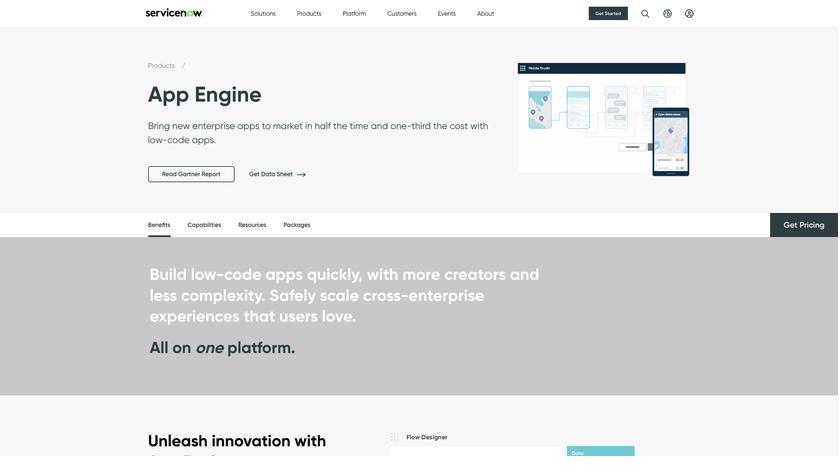 Task type: locate. For each thing, give the bounding box(es) containing it.
bring new enterprise apps to market in half the time and one-third the cost with low-code apps.
[[148, 120, 489, 146]]

easily create workflows with low-code dev tools image
[[386, 423, 635, 457]]

unleash
[[148, 431, 208, 451]]

started
[[605, 10, 621, 16]]

get left the started
[[596, 10, 604, 16]]

1 horizontal spatial products
[[297, 10, 322, 17]]

read gartner report link
[[148, 166, 235, 182]]

1 horizontal spatial with
[[367, 265, 399, 285]]

1 vertical spatial app
[[148, 452, 179, 457]]

products
[[297, 10, 322, 17], [148, 62, 177, 70]]

engine inside the build mobile experiences with an intuitive, no-code designer. image
[[195, 81, 262, 107]]

the right half
[[333, 120, 348, 132]]

0 horizontal spatial apps
[[238, 120, 260, 132]]

apps
[[238, 120, 260, 132], [266, 265, 303, 285]]

code inside build low-code apps quickly, with more creators and less complexity. safely scale cross-enterprise experiences that users love.
[[224, 265, 262, 285]]

low- inside bring new enterprise apps to market in half the time and one-third the cost with low-code apps.
[[148, 134, 167, 146]]

users
[[279, 306, 318, 326]]

enterprise down more
[[409, 285, 485, 305]]

2 app from the top
[[148, 452, 179, 457]]

get pricing link
[[771, 213, 839, 237]]

1 horizontal spatial and
[[510, 265, 540, 285]]

creators
[[445, 265, 506, 285]]

go to servicenow account image
[[685, 9, 694, 18]]

1 horizontal spatial code
[[224, 265, 262, 285]]

engine
[[195, 81, 262, 107], [183, 452, 233, 457]]

build low-code apps quickly, with more creators and less complexity. safely scale cross-enterprise experiences that users love.
[[150, 265, 540, 326]]

1 app from the top
[[148, 81, 189, 107]]

0 vertical spatial products
[[297, 10, 322, 17]]

love.
[[322, 306, 357, 326]]

get for get data sheet
[[249, 171, 260, 178]]

0 vertical spatial with
[[471, 120, 489, 132]]

enterprise up apps.
[[192, 120, 235, 132]]

1 build mobile experiences with an intuitive, no-code designer. image from the left
[[0, 26, 839, 214]]

0 horizontal spatial and
[[371, 120, 388, 132]]

0 vertical spatial and
[[371, 120, 388, 132]]

the
[[333, 120, 348, 132], [433, 120, 448, 132]]

apps inside build low-code apps quickly, with more creators and less complexity. safely scale cross-enterprise experiences that users love.
[[266, 265, 303, 285]]

0 vertical spatial low-
[[148, 134, 167, 146]]

low- up complexity.
[[191, 265, 224, 285]]

1 vertical spatial with
[[367, 265, 399, 285]]

report
[[202, 171, 221, 178]]

1 vertical spatial code
[[224, 265, 262, 285]]

build mobile experiences with an intuitive, no-code designer. image containing app engine
[[0, 26, 839, 214]]

low-
[[148, 134, 167, 146], [191, 265, 224, 285]]

2 the from the left
[[433, 120, 448, 132]]

on
[[172, 338, 191, 358]]

0 vertical spatial apps
[[238, 120, 260, 132]]

2 vertical spatial with
[[295, 431, 326, 451]]

0 horizontal spatial get
[[249, 171, 260, 178]]

code down new
[[167, 134, 190, 146]]

1 vertical spatial engine
[[183, 452, 233, 457]]

0 vertical spatial app
[[148, 81, 189, 107]]

pricing
[[800, 220, 825, 230]]

experiences
[[150, 306, 240, 326]]

0 horizontal spatial with
[[295, 431, 326, 451]]

2 horizontal spatial with
[[471, 120, 489, 132]]

with inside bring new enterprise apps to market in half the time and one-third the cost with low-code apps.
[[471, 120, 489, 132]]

solutions
[[251, 10, 276, 17]]

more
[[403, 265, 441, 285]]

data
[[261, 171, 275, 178]]

low- down bring
[[148, 134, 167, 146]]

0 vertical spatial get
[[596, 10, 604, 16]]

and
[[371, 120, 388, 132], [510, 265, 540, 285]]

apps inside bring new enterprise apps to market in half the time and one-third the cost with low-code apps.
[[238, 120, 260, 132]]

innovation
[[212, 431, 291, 451]]

get inside the build mobile experiences with an intuitive, no-code designer. image
[[249, 171, 260, 178]]

1 vertical spatial get
[[249, 171, 260, 178]]

apps left 'to'
[[238, 120, 260, 132]]

1 vertical spatial products
[[148, 62, 177, 70]]

get left pricing
[[784, 220, 798, 230]]

read
[[162, 171, 177, 178]]

0 vertical spatial engine
[[195, 81, 262, 107]]

packages
[[284, 222, 311, 229]]

one
[[195, 338, 223, 358]]

enterprise
[[192, 120, 235, 132], [409, 285, 485, 305]]

safely
[[270, 285, 316, 305]]

get for get started
[[596, 10, 604, 16]]

1 vertical spatial low-
[[191, 265, 224, 285]]

app
[[148, 81, 189, 107], [148, 452, 179, 457]]

get left "data"
[[249, 171, 260, 178]]

2 horizontal spatial get
[[784, 220, 798, 230]]

complexity.
[[181, 285, 266, 305]]

read gartner report
[[162, 171, 221, 178]]

enterprise inside build low-code apps quickly, with more creators and less complexity. safely scale cross-enterprise experiences that users love.
[[409, 285, 485, 305]]

get
[[596, 10, 604, 16], [249, 171, 260, 178], [784, 220, 798, 230]]

scale
[[320, 285, 359, 305]]

code up complexity.
[[224, 265, 262, 285]]

time
[[350, 120, 369, 132]]

products link
[[148, 62, 177, 70]]

products for products link
[[148, 62, 177, 70]]

cross-
[[363, 285, 409, 305]]

1 horizontal spatial the
[[433, 120, 448, 132]]

0 horizontal spatial low-
[[148, 134, 167, 146]]

0 horizontal spatial the
[[333, 120, 348, 132]]

sheet
[[277, 171, 293, 178]]

build
[[150, 265, 187, 285]]

1 vertical spatial enterprise
[[409, 285, 485, 305]]

apps for code
[[266, 265, 303, 285]]

all
[[150, 338, 168, 358]]

with inside unleash innovation with app engine
[[295, 431, 326, 451]]

code
[[167, 134, 190, 146], [224, 265, 262, 285]]

enterprise inside bring new enterprise apps to market in half the time and one-third the cost with low-code apps.
[[192, 120, 235, 132]]

0 horizontal spatial products
[[148, 62, 177, 70]]

1 horizontal spatial apps
[[266, 265, 303, 285]]

1 horizontal spatial enterprise
[[409, 285, 485, 305]]

events
[[438, 10, 456, 17]]

app down unleash
[[148, 452, 179, 457]]

1 vertical spatial and
[[510, 265, 540, 285]]

apps up safely
[[266, 265, 303, 285]]

1 horizontal spatial get
[[596, 10, 604, 16]]

the left cost
[[433, 120, 448, 132]]

with
[[471, 120, 489, 132], [367, 265, 399, 285], [295, 431, 326, 451]]

0 vertical spatial enterprise
[[192, 120, 235, 132]]

0 horizontal spatial enterprise
[[192, 120, 235, 132]]

2 vertical spatial get
[[784, 220, 798, 230]]

packages link
[[284, 213, 311, 238]]

gartner
[[178, 171, 200, 178]]

0 vertical spatial code
[[167, 134, 190, 146]]

1 vertical spatial apps
[[266, 265, 303, 285]]

app down products link
[[148, 81, 189, 107]]

0 horizontal spatial code
[[167, 134, 190, 146]]

build mobile experiences with an intuitive, no-code designer. image
[[0, 26, 839, 214], [511, 26, 697, 213]]

customers button
[[388, 9, 417, 18]]

1 horizontal spatial low-
[[191, 265, 224, 285]]

platform
[[343, 10, 366, 17]]



Task type: describe. For each thing, give the bounding box(es) containing it.
about button
[[478, 9, 494, 18]]

quickly,
[[307, 265, 363, 285]]

apps.
[[192, 134, 216, 146]]

1 the from the left
[[333, 120, 348, 132]]

third
[[412, 120, 431, 132]]

with inside build low-code apps quickly, with more creators and less complexity. safely scale cross-enterprise experiences that users love.
[[367, 265, 399, 285]]

capabilities
[[188, 222, 221, 229]]

app inside the build mobile experiences with an intuitive, no-code designer. image
[[148, 81, 189, 107]]

less
[[150, 285, 177, 305]]

app engine
[[148, 81, 262, 107]]

resources
[[238, 222, 266, 229]]

benefits link
[[148, 213, 170, 239]]

apps for enterprise
[[238, 120, 260, 132]]

app inside unleash innovation with app engine
[[148, 452, 179, 457]]

get started link
[[589, 7, 628, 20]]

solutions button
[[251, 9, 276, 18]]

get pricing
[[784, 220, 825, 230]]

benefits
[[148, 222, 170, 229]]

about
[[478, 10, 494, 17]]

half
[[315, 120, 331, 132]]

engine inside unleash innovation with app engine
[[183, 452, 233, 457]]

customers
[[388, 10, 417, 17]]

unleash innovation with app engine
[[148, 431, 326, 457]]

platform button
[[343, 9, 366, 18]]

products for products dropdown button
[[297, 10, 322, 17]]

that
[[244, 306, 275, 326]]

in
[[305, 120, 313, 132]]

and inside bring new enterprise apps to market in half the time and one-third the cost with low-code apps.
[[371, 120, 388, 132]]

all on one platform.
[[150, 338, 295, 358]]

market
[[273, 120, 303, 132]]

and inside build low-code apps quickly, with more creators and less complexity. safely scale cross-enterprise experiences that users love.
[[510, 265, 540, 285]]

bring
[[148, 120, 170, 132]]

servicenow image
[[145, 8, 203, 17]]

low- inside build low-code apps quickly, with more creators and less complexity. safely scale cross-enterprise experiences that users love.
[[191, 265, 224, 285]]

2 build mobile experiences with an intuitive, no-code designer. image from the left
[[511, 26, 697, 213]]

to
[[262, 120, 271, 132]]

one-
[[391, 120, 412, 132]]

events button
[[438, 9, 456, 18]]

get data sheet
[[249, 171, 294, 178]]

get for get pricing
[[784, 220, 798, 230]]

capabilities link
[[188, 213, 221, 238]]

get started
[[596, 10, 621, 16]]

code inside bring new enterprise apps to market in half the time and one-third the cost with low-code apps.
[[167, 134, 190, 146]]

cost
[[450, 120, 468, 132]]

resources link
[[238, 213, 266, 238]]

new
[[172, 120, 190, 132]]

platform.
[[227, 338, 295, 358]]

get data sheet link
[[249, 171, 316, 178]]

products button
[[297, 9, 322, 18]]



Task type: vqa. For each thing, say whether or not it's contained in the screenshot.
the leftmost and
yes



